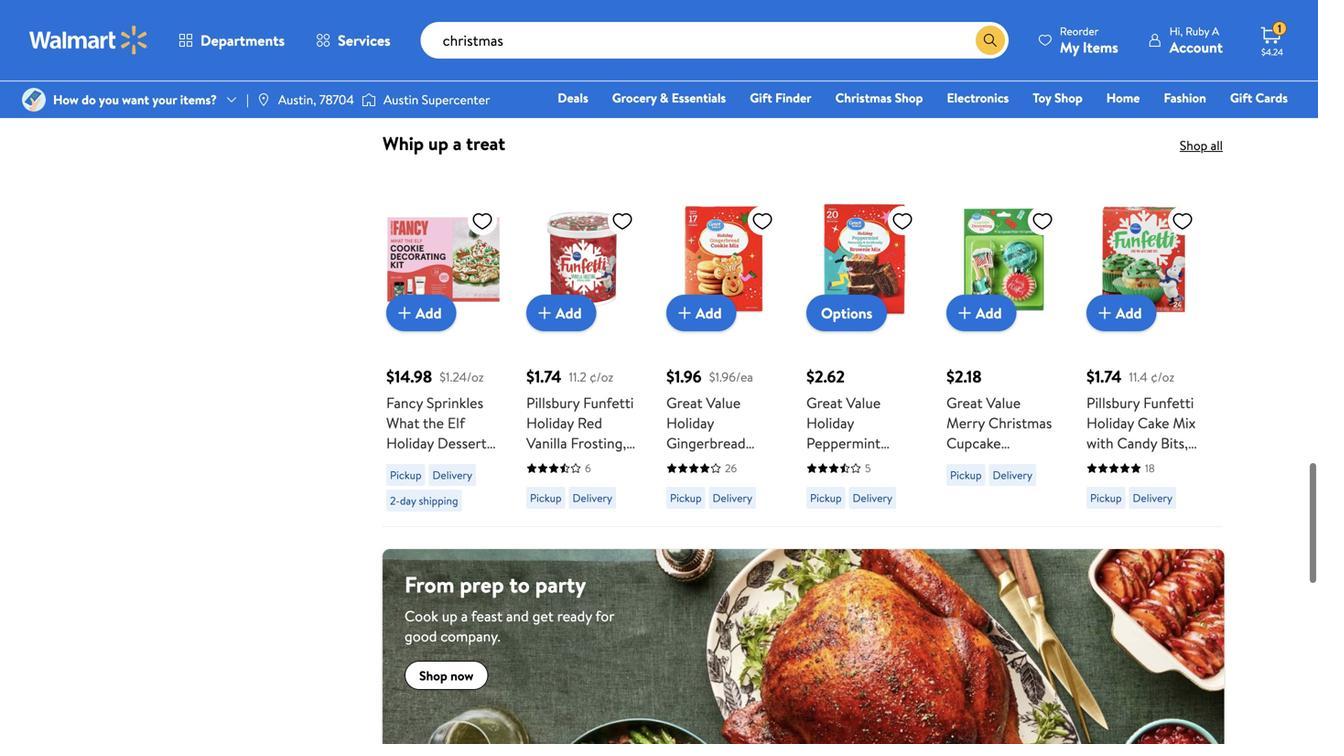 Task type: describe. For each thing, give the bounding box(es) containing it.
1 vertical spatial day
[[400, 493, 416, 509]]

pickup down 15.25
[[1090, 490, 1122, 506]]

Search search field
[[421, 22, 1009, 59]]

delivery down 26
[[713, 490, 752, 506]]

$14.98 $1.24/oz fancy sprinkles what the elf holiday dessert decorating kit, 12.1 oz
[[386, 365, 487, 494]]

1 vertical spatial 2-
[[390, 493, 400, 509]]

add to cart image for great value holiday gingerbread cookie mix, 14 oz
[[674, 302, 696, 324]]

holiday inside $1.74 11.4 ¢/oz pillsbury funfetti holiday cake mix with candy bits, 15.25 oz box
[[1087, 413, 1134, 433]]

pickup down cookie
[[670, 490, 702, 506]]

shop down debit
[[1180, 137, 1208, 154]]

brownie
[[806, 453, 858, 473]]

finder
[[775, 89, 812, 107]]

¢/oz for pillsbury funfetti holiday red vanilla frosting, 15.6 oz tub
[[590, 368, 613, 386]]

elf
[[448, 413, 465, 433]]

cupcake
[[947, 433, 1001, 453]]

$1.24/oz
[[440, 368, 484, 386]]

&
[[660, 89, 669, 107]]

$14.98
[[386, 365, 432, 388]]

delivery down cupcake
[[993, 467, 1033, 483]]

you
[[99, 91, 119, 108]]

austin,
[[278, 91, 316, 108]]

pickup up deals
[[530, 50, 562, 66]]

from prep to party cook up a feast and get ready for good company.
[[405, 570, 614, 646]]

5
[[865, 461, 871, 476]]

$1.96 $1.96/ea great value holiday gingerbread cookie mix, 14 oz
[[666, 365, 776, 473]]

shop inside toy shop link
[[1055, 89, 1083, 107]]

pickup down the 15.6
[[530, 490, 562, 506]]

product group containing $14.98
[[386, 166, 501, 519]]

one debit
[[1148, 114, 1210, 132]]

departments button
[[163, 18, 300, 62]]

great value merry christmas cupcake decorating kit, multicolor, 24 count image
[[947, 202, 1061, 317]]

add to cart image for pillsbury funfetti holiday cake mix with candy bits, 15.25 oz box
[[1094, 302, 1116, 324]]

toy
[[1033, 89, 1051, 107]]

delivery down 8
[[713, 50, 752, 66]]

¢/oz for pillsbury funfetti holiday cake mix with candy bits, 15.25 oz box
[[1151, 368, 1175, 386]]

my
[[1060, 37, 1079, 57]]

value inside "$1.96 $1.96/ea great value holiday gingerbread cookie mix, 14 oz"
[[706, 393, 741, 413]]

add for great value holiday gingerbread cookie mix, 14 oz
[[696, 303, 722, 323]]

11.2
[[569, 368, 587, 386]]

 image for austin, 78704
[[256, 92, 271, 107]]

all
[[1211, 137, 1223, 154]]

hi, ruby a account
[[1170, 23, 1223, 57]]

what
[[386, 413, 420, 433]]

1 vertical spatial shipping
[[419, 493, 458, 509]]

holiday inside "$1.96 $1.96/ea great value holiday gingerbread cookie mix, 14 oz"
[[666, 413, 714, 433]]

walmart image
[[29, 26, 148, 55]]

add to favorites list, great value holiday peppermint brownie mix, 18 oz image
[[892, 210, 914, 233]]

grocery & essentials link
[[604, 88, 734, 108]]

24
[[1018, 473, 1035, 494]]

candy
[[1117, 433, 1157, 453]]

merry
[[947, 413, 985, 433]]

0 vertical spatial a
[[453, 131, 462, 156]]

one debit link
[[1139, 114, 1218, 133]]

add to favorites list, pillsbury funfetti holiday red vanilla frosting, 15.6 oz tub image
[[612, 210, 633, 233]]

toy shop link
[[1025, 88, 1091, 108]]

whip up a treat
[[383, 131, 505, 156]]

debit
[[1178, 114, 1210, 132]]

austin, 78704
[[278, 91, 354, 108]]

whip
[[383, 131, 424, 156]]

15.25
[[1087, 453, 1118, 473]]

0 vertical spatial 2-
[[950, 50, 960, 66]]

registry link
[[1069, 114, 1132, 133]]

gift cards registry
[[1077, 89, 1288, 132]]

0 horizontal spatial christmas
[[835, 89, 892, 107]]

essentials
[[672, 89, 726, 107]]

add to favorites list, fancy sprinkles what the elf holiday dessert decorating kit, 12.1 oz image
[[471, 210, 493, 233]]

great for $2.18
[[947, 393, 983, 413]]

multicolor,
[[947, 473, 1015, 494]]

departments
[[200, 30, 285, 50]]

reorder my items
[[1060, 23, 1118, 57]]

now
[[450, 667, 474, 685]]

shop now
[[419, 667, 474, 685]]

great inside "$1.96 $1.96/ea great value holiday gingerbread cookie mix, 14 oz"
[[666, 393, 703, 413]]

great for $2.62
[[806, 393, 843, 413]]

oz inside $2.62 great value holiday peppermint brownie mix, 18 oz
[[806, 473, 821, 494]]

shop all
[[1180, 137, 1223, 154]]

pickup up austin on the top left of the page
[[390, 50, 422, 66]]

1 horizontal spatial day
[[960, 50, 976, 66]]

14
[[745, 453, 758, 473]]

grocery & essentials
[[612, 89, 726, 107]]

add button for great value holiday gingerbread cookie mix, 14 oz
[[666, 295, 737, 332]]

pickup down 'brownie'
[[810, 490, 842, 506]]

cookie
[[666, 453, 711, 473]]

funfetti for cake
[[1143, 393, 1194, 413]]

add to cart image for great value merry christmas cupcake decorating kit, multicolor, 24 count
[[954, 302, 976, 324]]

add button for fancy sprinkles what the elf holiday dessert decorating kit, 12.1 oz
[[386, 295, 456, 332]]

11.4
[[1129, 368, 1148, 386]]

pickup down reorder
[[1090, 50, 1122, 66]]

fashion
[[1164, 89, 1206, 107]]

delivery down box
[[1133, 490, 1173, 506]]

delivery down hi,
[[1133, 50, 1173, 66]]

walmart+ link
[[1225, 114, 1296, 133]]

product group containing 269
[[947, 0, 1061, 102]]

1
[[1278, 21, 1282, 36]]

ruby
[[1186, 23, 1210, 39]]

great value holiday peppermint brownie mix, 18 oz image
[[806, 202, 921, 317]]

home
[[1107, 89, 1140, 107]]

holiday inside $2.62 great value holiday peppermint brownie mix, 18 oz
[[806, 413, 854, 433]]

$1.74 for pillsbury funfetti holiday red vanilla frosting, 15.6 oz tub
[[526, 365, 562, 388]]

deals
[[558, 89, 588, 107]]

product group containing 117
[[386, 0, 501, 102]]

gift finder link
[[742, 88, 820, 108]]

pickup up the count
[[950, 467, 982, 483]]

get
[[532, 606, 554, 626]]

options link
[[806, 295, 887, 332]]

$1.74 11.2 ¢/oz pillsbury funfetti holiday red vanilla frosting, 15.6 oz tub
[[526, 365, 634, 473]]

$2.18 great value merry christmas cupcake decorating kit, multicolor, 24 count
[[947, 365, 1052, 514]]

delivery down the 117
[[433, 50, 472, 66]]

account
[[1170, 37, 1223, 57]]

add to cart image for fancy sprinkles what the elf holiday dessert decorating kit, 12.1 oz
[[394, 302, 416, 324]]

0 vertical spatial shipping
[[979, 50, 1018, 66]]

reorder
[[1060, 23, 1099, 39]]

from
[[405, 570, 454, 600]]

toy shop
[[1033, 89, 1083, 107]]

delivery down 5
[[853, 490, 893, 506]]

gift for cards
[[1230, 89, 1253, 107]]

shop inside christmas shop link
[[895, 89, 923, 107]]

product group containing 6
[[526, 0, 641, 102]]

add to cart image for pillsbury funfetti holiday red vanilla frosting, 15.6 oz tub
[[534, 302, 556, 324]]

the
[[423, 413, 444, 433]]

add to favorites list, pillsbury funfetti holiday cake mix with candy bits, 15.25 oz box image
[[1172, 210, 1194, 233]]

value for $2.18
[[986, 393, 1021, 413]]

1 horizontal spatial 18
[[1145, 461, 1155, 476]]

|
[[246, 91, 249, 108]]

items?
[[180, 91, 217, 108]]

pillsbury funfetti holiday cake mix with candy bits, 15.25 oz box image
[[1087, 202, 1201, 317]]

value for $2.62
[[846, 393, 881, 413]]

holiday inside $1.74 11.2 ¢/oz pillsbury funfetti holiday red vanilla frosting, 15.6 oz tub
[[526, 413, 574, 433]]

mix
[[1173, 413, 1196, 433]]



Task type: locate. For each thing, give the bounding box(es) containing it.
gingerbread
[[666, 433, 746, 453]]

2 mix, from the left
[[862, 453, 888, 473]]

kit, right multicolor,
[[1021, 453, 1043, 473]]

1 horizontal spatial christmas
[[988, 413, 1052, 433]]

up
[[428, 131, 448, 156], [442, 606, 458, 626]]

holiday up 'brownie'
[[806, 413, 854, 433]]

holiday down fancy
[[386, 433, 434, 453]]

1 pillsbury from the left
[[526, 393, 580, 413]]

holiday left red
[[526, 413, 574, 433]]

search icon image
[[983, 33, 998, 48]]

2 add button from the left
[[526, 295, 596, 332]]

oz
[[553, 453, 567, 473], [762, 453, 776, 473], [409, 473, 423, 494], [806, 473, 821, 494]]

1 add to cart image from the left
[[674, 302, 696, 324]]

1 kit, from the left
[[461, 453, 482, 473]]

1 decorating from the left
[[386, 453, 458, 473]]

electronics
[[947, 89, 1009, 107]]

add to favorites list, great value holiday gingerbread cookie mix, 14 oz image
[[752, 210, 774, 233]]

2 6 from the top
[[585, 461, 591, 476]]

add to cart image
[[674, 302, 696, 324], [954, 302, 976, 324]]

prep
[[460, 570, 504, 600]]

0 horizontal spatial  image
[[22, 88, 46, 112]]

add for pillsbury funfetti holiday cake mix with candy bits, 15.25 oz box
[[1116, 303, 1142, 323]]

0 horizontal spatial add to cart image
[[674, 302, 696, 324]]

oz right 14
[[762, 453, 776, 473]]

fashion link
[[1156, 88, 1215, 108]]

delivery down dessert
[[433, 467, 472, 483]]

2 horizontal spatial add to cart image
[[1094, 302, 1116, 324]]

pillsbury for cake
[[1087, 393, 1140, 413]]

shop now link
[[405, 661, 488, 690]]

0 vertical spatial up
[[428, 131, 448, 156]]

2-day shipping down search icon
[[950, 50, 1018, 66]]

christmas shop
[[835, 89, 923, 107]]

a left feast
[[461, 606, 468, 626]]

0 horizontal spatial 18
[[892, 453, 905, 473]]

2-day shipping down dessert
[[390, 493, 458, 509]]

pillsbury down 11.2
[[526, 393, 580, 413]]

gift left cards
[[1230, 89, 1253, 107]]

2 horizontal spatial great
[[947, 393, 983, 413]]

1 horizontal spatial gift
[[1230, 89, 1253, 107]]

$1.96
[[666, 365, 702, 388]]

2 $1.74 from the left
[[1087, 365, 1122, 388]]

0 horizontal spatial gift
[[750, 89, 772, 107]]

with
[[1087, 433, 1114, 453]]

up right whip
[[428, 131, 448, 156]]

home link
[[1098, 88, 1148, 108]]

2 add to cart image from the left
[[954, 302, 976, 324]]

add button up $2.18
[[947, 295, 1017, 332]]

great value holiday gingerbread cookie mix, 14 oz image
[[666, 202, 781, 317]]

value inside $2.18 great value merry christmas cupcake decorating kit, multicolor, 24 count
[[986, 393, 1021, 413]]

good
[[405, 626, 437, 646]]

0 horizontal spatial kit,
[[461, 453, 482, 473]]

18 inside $2.62 great value holiday peppermint brownie mix, 18 oz
[[892, 453, 905, 473]]

2 horizontal spatial value
[[986, 393, 1021, 413]]

holiday inside $14.98 $1.24/oz fancy sprinkles what the elf holiday dessert decorating kit, 12.1 oz
[[386, 433, 434, 453]]

$2.62
[[806, 365, 845, 388]]

4 add from the left
[[976, 303, 1002, 323]]

add for pillsbury funfetti holiday red vanilla frosting, 15.6 oz tub
[[556, 303, 582, 323]]

1 $1.74 from the left
[[526, 365, 562, 388]]

add button for great value merry christmas cupcake decorating kit, multicolor, 24 count
[[947, 295, 1017, 332]]

feast
[[471, 606, 503, 626]]

¢/oz right 11.4
[[1151, 368, 1175, 386]]

pillsbury funfetti holiday red vanilla frosting, 15.6 oz tub image
[[526, 202, 641, 317]]

product group containing $1.96
[[666, 166, 781, 519]]

1 horizontal spatial add to cart image
[[534, 302, 556, 324]]

funfetti down 11.2
[[583, 393, 634, 413]]

0 horizontal spatial funfetti
[[583, 393, 634, 413]]

decorating inside $14.98 $1.24/oz fancy sprinkles what the elf holiday dessert decorating kit, 12.1 oz
[[386, 453, 458, 473]]

2 pillsbury from the left
[[1087, 393, 1140, 413]]

kit, down elf
[[461, 453, 482, 473]]

a inside from prep to party cook up a feast and get ready for good company.
[[461, 606, 468, 626]]

deals link
[[550, 88, 597, 108]]

decorating inside $2.18 great value merry christmas cupcake decorating kit, multicolor, 24 count
[[947, 453, 1018, 473]]

 image for how do you want your items?
[[22, 88, 46, 112]]

0 horizontal spatial 2-
[[390, 493, 400, 509]]

great inside $2.62 great value holiday peppermint brownie mix, 18 oz
[[806, 393, 843, 413]]

to
[[509, 570, 530, 600]]

pillsbury inside $1.74 11.2 ¢/oz pillsbury funfetti holiday red vanilla frosting, 15.6 oz tub
[[526, 393, 580, 413]]

oz inside $14.98 $1.24/oz fancy sprinkles what the elf holiday dessert decorating kit, 12.1 oz
[[409, 473, 423, 494]]

count
[[947, 494, 986, 514]]

5 add button from the left
[[1087, 295, 1157, 332]]

6 down frosting,
[[585, 461, 591, 476]]

pillsbury down 11.4
[[1087, 393, 1140, 413]]

oz
[[1121, 453, 1139, 473]]

ready
[[557, 606, 592, 626]]

add button
[[386, 295, 456, 332], [526, 295, 596, 332], [666, 295, 737, 332], [947, 295, 1017, 332], [1087, 295, 1157, 332]]

$1.74 left 11.4
[[1087, 365, 1122, 388]]

supercenter
[[422, 91, 490, 108]]

15.6
[[526, 453, 550, 473]]

delivery up christmas shop link
[[853, 50, 893, 66]]

electronics link
[[939, 88, 1017, 108]]

add button up 11.4
[[1087, 295, 1157, 332]]

funfetti inside $1.74 11.4 ¢/oz pillsbury funfetti holiday cake mix with candy bits, 15.25 oz box
[[1143, 393, 1194, 413]]

3 value from the left
[[986, 393, 1021, 413]]

and
[[506, 606, 529, 626]]

$2.18
[[947, 365, 982, 388]]

$1.74 11.4 ¢/oz pillsbury funfetti holiday cake mix with candy bits, 15.25 oz box
[[1087, 365, 1196, 473]]

decorating up the count
[[947, 453, 1018, 473]]

0 horizontal spatial mix,
[[715, 453, 741, 473]]

mix, left 14
[[715, 453, 741, 473]]

christmas inside $2.18 great value merry christmas cupcake decorating kit, multicolor, 24 count
[[988, 413, 1052, 433]]

0 horizontal spatial day
[[400, 493, 416, 509]]

1 horizontal spatial  image
[[256, 92, 271, 107]]

6
[[585, 20, 591, 36], [585, 461, 591, 476]]

1 6 from the top
[[585, 20, 591, 36]]

1 horizontal spatial add to cart image
[[954, 302, 976, 324]]

$1.74 left 11.2
[[526, 365, 562, 388]]

add up $14.98
[[416, 303, 442, 323]]

pickup down what
[[390, 467, 422, 483]]

how do you want your items?
[[53, 91, 217, 108]]

2 great from the left
[[806, 393, 843, 413]]

great down $2.18
[[947, 393, 983, 413]]

add button up 11.2
[[526, 295, 596, 332]]

0 vertical spatial 2-day shipping
[[950, 50, 1018, 66]]

party
[[535, 570, 586, 600]]

value inside $2.62 great value holiday peppermint brownie mix, 18 oz
[[846, 393, 881, 413]]

$1.74 inside $1.74 11.4 ¢/oz pillsbury funfetti holiday cake mix with candy bits, 15.25 oz box
[[1087, 365, 1122, 388]]

1 funfetti from the left
[[583, 393, 634, 413]]

1 vertical spatial 2-day shipping
[[390, 493, 458, 509]]

18 right oz
[[1145, 461, 1155, 476]]

¢/oz inside $1.74 11.4 ¢/oz pillsbury funfetti holiday cake mix with candy bits, 15.25 oz box
[[1151, 368, 1175, 386]]

shop
[[895, 89, 923, 107], [1055, 89, 1083, 107], [1180, 137, 1208, 154], [419, 667, 447, 685]]

3 add button from the left
[[666, 295, 737, 332]]

1 horizontal spatial great
[[806, 393, 843, 413]]

up inside from prep to party cook up a feast and get ready for good company.
[[442, 606, 458, 626]]

gift inside gift cards registry
[[1230, 89, 1253, 107]]

1 gift from the left
[[750, 89, 772, 107]]

mix,
[[715, 453, 741, 473], [862, 453, 888, 473]]

add for great value merry christmas cupcake decorating kit, multicolor, 24 count
[[976, 303, 1002, 323]]

walmart+
[[1233, 114, 1288, 132]]

Walmart Site-Wide search field
[[421, 22, 1009, 59]]

dessert
[[437, 433, 487, 453]]

1 add from the left
[[416, 303, 442, 323]]

add to favorites list, great value merry christmas cupcake decorating kit, multicolor, 24 count image
[[1032, 210, 1054, 233]]

company.
[[441, 626, 501, 646]]

pillsbury inside $1.74 11.4 ¢/oz pillsbury funfetti holiday cake mix with candy bits, 15.25 oz box
[[1087, 393, 1140, 413]]

pickup up essentials
[[670, 50, 702, 66]]

product group containing $2.62
[[806, 166, 921, 519]]

add to cart image up $2.18
[[954, 302, 976, 324]]

1 horizontal spatial ¢/oz
[[1151, 368, 1175, 386]]

decorating
[[386, 453, 458, 473], [947, 453, 1018, 473]]

1 vertical spatial christmas
[[988, 413, 1052, 433]]

delivery down tub
[[573, 490, 612, 506]]

christmas right the merry
[[988, 413, 1052, 433]]

funfetti inside $1.74 11.2 ¢/oz pillsbury funfetti holiday red vanilla frosting, 15.6 oz tub
[[583, 393, 634, 413]]

how
[[53, 91, 79, 108]]

add to cart image
[[394, 302, 416, 324], [534, 302, 556, 324], [1094, 302, 1116, 324]]

1 vertical spatial up
[[442, 606, 458, 626]]

product group
[[386, 0, 501, 102], [526, 0, 641, 102], [666, 0, 781, 102], [806, 0, 921, 102], [947, 0, 1061, 102], [1087, 0, 1201, 102], [386, 166, 501, 519], [526, 166, 641, 519], [666, 166, 781, 519], [806, 166, 921, 519], [947, 166, 1061, 519], [1087, 166, 1201, 519]]

18 right 5
[[892, 453, 905, 473]]

great down $2.62
[[806, 393, 843, 413]]

registry
[[1077, 114, 1124, 132]]

great
[[666, 393, 703, 413], [806, 393, 843, 413], [947, 393, 983, 413]]

oz left tub
[[553, 453, 567, 473]]

gift for finder
[[750, 89, 772, 107]]

cards
[[1256, 89, 1288, 107]]

0 horizontal spatial 2
[[865, 20, 871, 36]]

 image right |
[[256, 92, 271, 107]]

shipping
[[979, 50, 1018, 66], [419, 493, 458, 509]]

2 up christmas shop
[[865, 20, 871, 36]]

0 vertical spatial day
[[960, 50, 976, 66]]

2 2 from the left
[[1145, 20, 1151, 36]]

add up $2.18
[[976, 303, 1002, 323]]

christmas right finder
[[835, 89, 892, 107]]

8
[[725, 20, 731, 36]]

add for fancy sprinkles what the elf holiday dessert decorating kit, 12.1 oz
[[416, 303, 442, 323]]

kit, inside $14.98 $1.24/oz fancy sprinkles what the elf holiday dessert decorating kit, 12.1 oz
[[461, 453, 482, 473]]

1 add to cart image from the left
[[394, 302, 416, 324]]

treat
[[466, 131, 505, 156]]

2 kit, from the left
[[1021, 453, 1043, 473]]

shipping right 12.1
[[419, 493, 458, 509]]

3 great from the left
[[947, 393, 983, 413]]

oz inside "$1.96 $1.96/ea great value holiday gingerbread cookie mix, 14 oz"
[[762, 453, 776, 473]]

0 horizontal spatial 2-day shipping
[[390, 493, 458, 509]]

2 gift from the left
[[1230, 89, 1253, 107]]

3 add from the left
[[696, 303, 722, 323]]

1 horizontal spatial $1.74
[[1087, 365, 1122, 388]]

3 add to cart image from the left
[[1094, 302, 1116, 324]]

1 vertical spatial a
[[461, 606, 468, 626]]

do
[[82, 91, 96, 108]]

product group containing $2.18
[[947, 166, 1061, 519]]

1 horizontal spatial decorating
[[947, 453, 1018, 473]]

2 decorating from the left
[[947, 453, 1018, 473]]

hi,
[[1170, 23, 1183, 39]]

0 horizontal spatial add to cart image
[[394, 302, 416, 324]]

gift
[[750, 89, 772, 107], [1230, 89, 1253, 107]]

12.1
[[386, 473, 406, 494]]

up right the cook
[[442, 606, 458, 626]]

shop inside shop now link
[[419, 667, 447, 685]]

pillsbury for red
[[526, 393, 580, 413]]

fancy sprinkles what the elf holiday dessert decorating kit, 12.1 oz image
[[386, 202, 501, 317]]

6 up deals link
[[585, 20, 591, 36]]

funfetti down 11.4
[[1143, 393, 1194, 413]]

add up 11.2
[[556, 303, 582, 323]]

$2.62 great value holiday peppermint brownie mix, 18 oz
[[806, 365, 905, 494]]

2- down what
[[390, 493, 400, 509]]

oz right 12.1
[[409, 473, 423, 494]]

delivery up deals
[[573, 50, 612, 66]]

1 value from the left
[[706, 393, 741, 413]]

decorating down the
[[386, 453, 458, 473]]

day down what
[[400, 493, 416, 509]]

services button
[[300, 18, 406, 62]]

mix, inside $2.62 great value holiday peppermint brownie mix, 18 oz
[[862, 453, 888, 473]]

1 horizontal spatial funfetti
[[1143, 393, 1194, 413]]

day up "electronics" link on the top right of page
[[960, 50, 976, 66]]

bits,
[[1161, 433, 1188, 453]]

services
[[338, 30, 391, 50]]

add button up $1.96
[[666, 295, 737, 332]]

4 add button from the left
[[947, 295, 1017, 332]]

gift finder
[[750, 89, 812, 107]]

2 funfetti from the left
[[1143, 393, 1194, 413]]

1 vertical spatial 6
[[585, 461, 591, 476]]

0 vertical spatial christmas
[[835, 89, 892, 107]]

78704
[[319, 91, 354, 108]]

kit, inside $2.18 great value merry christmas cupcake decorating kit, multicolor, 24 count
[[1021, 453, 1043, 473]]

0 horizontal spatial pillsbury
[[526, 393, 580, 413]]

add button for pillsbury funfetti holiday cake mix with candy bits, 15.25 oz box
[[1087, 295, 1157, 332]]

0 vertical spatial 6
[[585, 20, 591, 36]]

holiday up 15.25
[[1087, 413, 1134, 433]]

1 horizontal spatial mix,
[[862, 453, 888, 473]]

shop all link
[[1180, 137, 1223, 154]]

 image left how at the top of the page
[[22, 88, 46, 112]]

 image
[[22, 88, 46, 112], [256, 92, 271, 107]]

add up $1.96/ea
[[696, 303, 722, 323]]

value
[[706, 393, 741, 413], [846, 393, 881, 413], [986, 393, 1021, 413]]

your
[[152, 91, 177, 108]]

product group containing 8
[[666, 0, 781, 102]]

frosting,
[[571, 433, 626, 453]]

shipping down search icon
[[979, 50, 1018, 66]]

$1.74
[[526, 365, 562, 388], [1087, 365, 1122, 388]]

1 horizontal spatial 2-day shipping
[[950, 50, 1018, 66]]

1 horizontal spatial pillsbury
[[1087, 393, 1140, 413]]

shop right toy
[[1055, 89, 1083, 107]]

grocery
[[612, 89, 657, 107]]

gift cards link
[[1222, 88, 1296, 108]]

cake
[[1138, 413, 1169, 433]]

mix, right 'brownie'
[[862, 453, 888, 473]]

¢/oz inside $1.74 11.2 ¢/oz pillsbury funfetti holiday red vanilla frosting, 15.6 oz tub
[[590, 368, 613, 386]]

oz inside $1.74 11.2 ¢/oz pillsbury funfetti holiday red vanilla frosting, 15.6 oz tub
[[553, 453, 567, 473]]

great inside $2.18 great value merry christmas cupcake decorating kit, multicolor, 24 count
[[947, 393, 983, 413]]

austin
[[384, 91, 419, 108]]

value up peppermint
[[846, 393, 881, 413]]

kit,
[[461, 453, 482, 473], [1021, 453, 1043, 473]]

one
[[1148, 114, 1175, 132]]

2- up "electronics" link on the top right of page
[[950, 50, 960, 66]]

$1.74 inside $1.74 11.2 ¢/oz pillsbury funfetti holiday red vanilla frosting, 15.6 oz tub
[[526, 365, 562, 388]]

2 ¢/oz from the left
[[1151, 368, 1175, 386]]

christmas
[[835, 89, 892, 107], [988, 413, 1052, 433]]

add button up $14.98
[[386, 295, 456, 332]]

2 left hi,
[[1145, 20, 1151, 36]]

add up 11.4
[[1116, 303, 1142, 323]]

 image
[[362, 91, 376, 109]]

2 add to cart image from the left
[[534, 302, 556, 324]]

6 inside product group
[[585, 20, 591, 36]]

1 horizontal spatial 2-
[[950, 50, 960, 66]]

1 add button from the left
[[386, 295, 456, 332]]

2 value from the left
[[846, 393, 881, 413]]

26
[[725, 461, 737, 476]]

0 horizontal spatial decorating
[[386, 453, 458, 473]]

pickup up finder
[[810, 50, 842, 66]]

0 horizontal spatial $1.74
[[526, 365, 562, 388]]

1 2 from the left
[[865, 20, 871, 36]]

mix, inside "$1.96 $1.96/ea great value holiday gingerbread cookie mix, 14 oz"
[[715, 453, 741, 473]]

value down $1.96/ea
[[706, 393, 741, 413]]

delivery
[[433, 50, 472, 66], [573, 50, 612, 66], [713, 50, 752, 66], [853, 50, 893, 66], [1133, 50, 1173, 66], [433, 467, 472, 483], [993, 467, 1033, 483], [573, 490, 612, 506], [713, 490, 752, 506], [853, 490, 893, 506], [1133, 490, 1173, 506]]

great down $1.96
[[666, 393, 703, 413]]

1 horizontal spatial value
[[846, 393, 881, 413]]

value right the merry
[[986, 393, 1021, 413]]

funfetti for red
[[583, 393, 634, 413]]

vanilla
[[526, 433, 567, 453]]

1 horizontal spatial 2
[[1145, 20, 1151, 36]]

0 horizontal spatial value
[[706, 393, 741, 413]]

shop left "electronics" link on the top right of page
[[895, 89, 923, 107]]

christmas shop link
[[827, 88, 931, 108]]

$1.96/ea
[[709, 368, 753, 386]]

fancy
[[386, 393, 423, 413]]

¢/oz right 11.2
[[590, 368, 613, 386]]

1 great from the left
[[666, 393, 703, 413]]

holiday up cookie
[[666, 413, 714, 433]]

gift left finder
[[750, 89, 772, 107]]

1 horizontal spatial kit,
[[1021, 453, 1043, 473]]

shop left now in the left of the page
[[419, 667, 447, 685]]

0 horizontal spatial shipping
[[419, 493, 458, 509]]

1 mix, from the left
[[715, 453, 741, 473]]

5 add from the left
[[1116, 303, 1142, 323]]

1 ¢/oz from the left
[[590, 368, 613, 386]]

pickup
[[390, 50, 422, 66], [530, 50, 562, 66], [670, 50, 702, 66], [810, 50, 842, 66], [1090, 50, 1122, 66], [390, 467, 422, 483], [950, 467, 982, 483], [530, 490, 562, 506], [670, 490, 702, 506], [810, 490, 842, 506], [1090, 490, 1122, 506]]

$1.74 for pillsbury funfetti holiday cake mix with candy bits, 15.25 oz box
[[1087, 365, 1122, 388]]

add button for pillsbury funfetti holiday red vanilla frosting, 15.6 oz tub
[[526, 295, 596, 332]]

2-
[[950, 50, 960, 66], [390, 493, 400, 509]]

oz down peppermint
[[806, 473, 821, 494]]

a left treat
[[453, 131, 462, 156]]

2 add from the left
[[556, 303, 582, 323]]

1 horizontal spatial shipping
[[979, 50, 1018, 66]]

0 horizontal spatial ¢/oz
[[590, 368, 613, 386]]

0 horizontal spatial great
[[666, 393, 703, 413]]

add
[[416, 303, 442, 323], [556, 303, 582, 323], [696, 303, 722, 323], [976, 303, 1002, 323], [1116, 303, 1142, 323]]

add to cart image up $1.96
[[674, 302, 696, 324]]



Task type: vqa. For each thing, say whether or not it's contained in the screenshot.
left  image
yes



